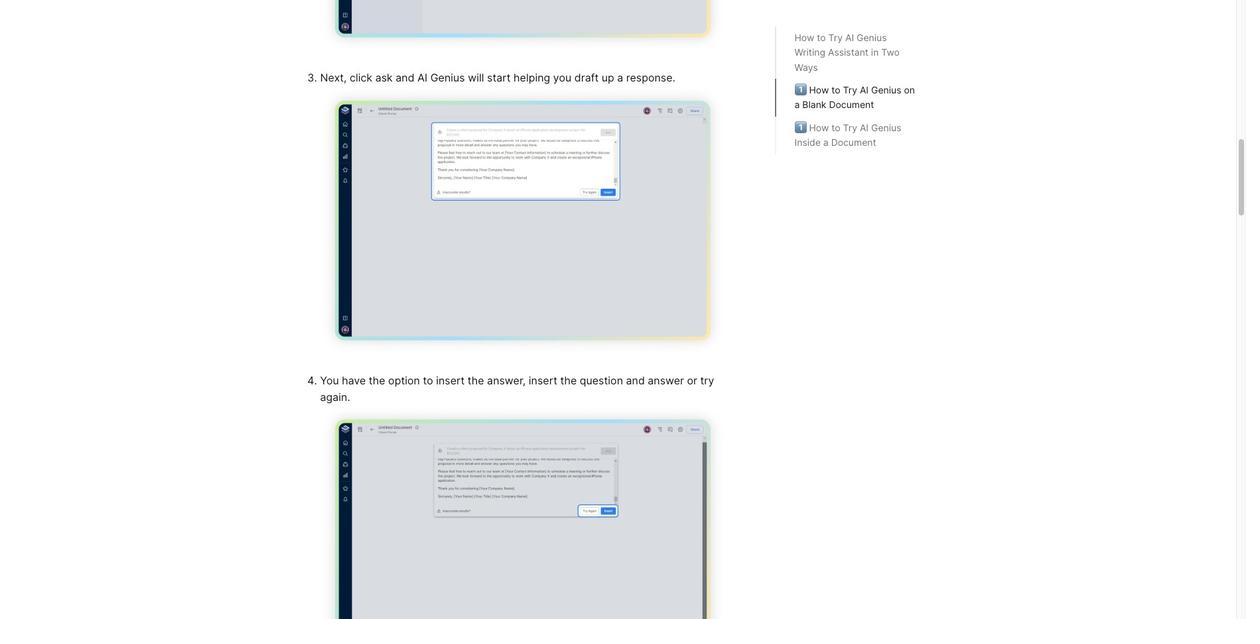 Task type: locate. For each thing, give the bounding box(es) containing it.
to down how to try ai genius writing assistant in two ways
[[831, 84, 840, 96]]

how up inside
[[809, 122, 829, 133]]

1️⃣ how to try ai genius on a blank document link
[[795, 83, 918, 113]]

blank
[[802, 99, 826, 111]]

document up 1️⃣ how to try ai genius inside a document
[[829, 99, 874, 111]]

or
[[687, 374, 697, 388]]

document down 1️⃣ how to try ai genius on a blank document link
[[831, 137, 876, 148]]

insert
[[436, 374, 465, 388], [529, 374, 557, 388]]

a inside 1️⃣ how to try ai genius on a blank document
[[795, 99, 800, 111]]

document inside 1️⃣ how to try ai genius inside a document
[[831, 137, 876, 148]]

1 vertical spatial try
[[843, 84, 857, 96]]

1️⃣ up inside
[[795, 122, 806, 133]]

have
[[342, 374, 366, 388]]

and
[[396, 71, 414, 84], [626, 374, 645, 388]]

1️⃣ how to try ai genius inside a document
[[795, 122, 901, 148]]

2 horizontal spatial a
[[823, 137, 829, 148]]

ask
[[375, 71, 393, 84]]

genius for 1️⃣ how to try ai genius on a blank document
[[871, 84, 901, 96]]

ai for 1️⃣ how to try ai genius on a blank document
[[860, 84, 869, 96]]

1 horizontal spatial insert
[[529, 374, 557, 388]]

1 horizontal spatial a
[[795, 99, 800, 111]]

1️⃣ up blank
[[795, 84, 806, 96]]

option
[[388, 374, 420, 388]]

1 the from the left
[[369, 374, 385, 388]]

start
[[487, 71, 511, 84]]

to inside 1️⃣ how to try ai genius inside a document
[[831, 122, 840, 133]]

genius inside 1️⃣ how to try ai genius on a blank document
[[871, 84, 901, 96]]

a right the up
[[617, 71, 623, 84]]

0 vertical spatial try
[[828, 32, 843, 43]]

ai inside 1️⃣ how to try ai genius inside a document
[[860, 122, 869, 133]]

to inside how to try ai genius writing assistant in two ways
[[817, 32, 826, 43]]

genius
[[857, 32, 887, 43], [430, 71, 465, 84], [871, 84, 901, 96], [871, 122, 901, 133]]

1 1️⃣ from the top
[[795, 84, 806, 96]]

try up the assistant
[[828, 32, 843, 43]]

2 horizontal spatial the
[[560, 374, 577, 388]]

2 vertical spatial a
[[823, 137, 829, 148]]

try inside 1️⃣ how to try ai genius on a blank document
[[843, 84, 857, 96]]

to up writing
[[817, 32, 826, 43]]

1️⃣ inside 1️⃣ how to try ai genius on a blank document
[[795, 84, 806, 96]]

1️⃣ for 1️⃣ how to try ai genius inside a document
[[795, 122, 806, 133]]

the left the question
[[560, 374, 577, 388]]

response.
[[626, 71, 675, 84]]

ai down 1️⃣ how to try ai genius on a blank document link
[[860, 122, 869, 133]]

how inside how to try ai genius writing assistant in two ways
[[795, 32, 814, 43]]

the
[[369, 374, 385, 388], [468, 374, 484, 388], [560, 374, 577, 388]]

document
[[829, 99, 874, 111], [831, 137, 876, 148]]

0 horizontal spatial insert
[[436, 374, 465, 388]]

the left answer,
[[468, 374, 484, 388]]

a right inside
[[823, 137, 829, 148]]

and right ask on the left of page
[[396, 71, 414, 84]]

a inside 1️⃣ how to try ai genius inside a document
[[823, 137, 829, 148]]

2 vertical spatial how
[[809, 122, 829, 133]]

genius down 1️⃣ how to try ai genius on a blank document link
[[871, 122, 901, 133]]

genius left on
[[871, 84, 901, 96]]

0 vertical spatial document
[[829, 99, 874, 111]]

insert right answer,
[[529, 374, 557, 388]]

ai inside 1️⃣ how to try ai genius on a blank document
[[860, 84, 869, 96]]

0 horizontal spatial a
[[617, 71, 623, 84]]

genius up in
[[857, 32, 887, 43]]

try down 1️⃣ how to try ai genius on a blank document link
[[843, 122, 857, 133]]

the right have at bottom
[[369, 374, 385, 388]]

you
[[320, 374, 339, 388]]

1️⃣ how to try ai genius on a blank document
[[795, 84, 915, 111]]

ai up the assistant
[[845, 32, 854, 43]]

to
[[817, 32, 826, 43], [831, 84, 840, 96], [831, 122, 840, 133], [423, 374, 433, 388]]

1 vertical spatial a
[[795, 99, 800, 111]]

genius inside 1️⃣ how to try ai genius inside a document
[[871, 122, 901, 133]]

next,
[[320, 71, 347, 84]]

try down how to try ai genius writing assistant in two ways link
[[843, 84, 857, 96]]

1 vertical spatial and
[[626, 374, 645, 388]]

1 vertical spatial document
[[831, 137, 876, 148]]

1️⃣
[[795, 84, 806, 96], [795, 122, 806, 133]]

2 1️⃣ from the top
[[795, 122, 806, 133]]

ai
[[845, 32, 854, 43], [417, 71, 427, 84], [860, 84, 869, 96], [860, 122, 869, 133]]

insert right the option
[[436, 374, 465, 388]]

try inside 1️⃣ how to try ai genius inside a document
[[843, 122, 857, 133]]

genius inside how to try ai genius writing assistant in two ways
[[857, 32, 887, 43]]

a
[[617, 71, 623, 84], [795, 99, 800, 111], [823, 137, 829, 148]]

try
[[828, 32, 843, 43], [843, 84, 857, 96], [843, 122, 857, 133]]

a left blank
[[795, 99, 800, 111]]

1️⃣ inside 1️⃣ how to try ai genius inside a document
[[795, 122, 806, 133]]

1 horizontal spatial and
[[626, 374, 645, 388]]

ai for 1️⃣ how to try ai genius inside a document
[[860, 122, 869, 133]]

0 vertical spatial a
[[617, 71, 623, 84]]

ai right ask on the left of page
[[417, 71, 427, 84]]

you have the option to insert the answer, insert the question and answer or try again.
[[320, 374, 717, 404]]

ai down how to try ai genius writing assistant in two ways link
[[860, 84, 869, 96]]

how
[[795, 32, 814, 43], [809, 84, 829, 96], [809, 122, 829, 133]]

to right the option
[[423, 374, 433, 388]]

1 horizontal spatial the
[[468, 374, 484, 388]]

0 vertical spatial and
[[396, 71, 414, 84]]

to inside 1️⃣ how to try ai genius on a blank document
[[831, 84, 840, 96]]

and left answer
[[626, 374, 645, 388]]

2 the from the left
[[468, 374, 484, 388]]

next, click ask and ai genius will start helping you draft up a response.
[[320, 71, 675, 84]]

how up writing
[[795, 32, 814, 43]]

how inside 1️⃣ how to try ai genius on a blank document
[[809, 84, 829, 96]]

to down 1️⃣ how to try ai genius on a blank document
[[831, 122, 840, 133]]

1 vertical spatial how
[[809, 84, 829, 96]]

genius left the will on the left of the page
[[430, 71, 465, 84]]

0 horizontal spatial the
[[369, 374, 385, 388]]

0 vertical spatial how
[[795, 32, 814, 43]]

0 vertical spatial 1️⃣
[[795, 84, 806, 96]]

how up blank
[[809, 84, 829, 96]]

2 vertical spatial try
[[843, 122, 857, 133]]

how inside 1️⃣ how to try ai genius inside a document
[[809, 122, 829, 133]]

1 vertical spatial 1️⃣
[[795, 122, 806, 133]]

to inside you have the option to insert the answer, insert the question and answer or try again.
[[423, 374, 433, 388]]



Task type: vqa. For each thing, say whether or not it's contained in the screenshot.
leftmost Want
no



Task type: describe. For each thing, give the bounding box(es) containing it.
in
[[871, 47, 879, 58]]

will
[[468, 71, 484, 84]]

draft
[[574, 71, 599, 84]]

1️⃣ for 1️⃣ how to try ai genius on a blank document
[[795, 84, 806, 96]]

again.
[[320, 391, 350, 404]]

try inside how to try ai genius writing assistant in two ways
[[828, 32, 843, 43]]

ways
[[795, 62, 818, 73]]

answer
[[648, 374, 684, 388]]

how to try ai genius writing assistant in two ways link
[[795, 31, 918, 75]]

try
[[700, 374, 714, 388]]

inside
[[795, 137, 821, 148]]

ai for next, click ask and ai genius will start helping you draft up a response.
[[417, 71, 427, 84]]

helping
[[514, 71, 550, 84]]

assistant
[[828, 47, 868, 58]]

try for document
[[843, 122, 857, 133]]

0 horizontal spatial and
[[396, 71, 414, 84]]

1 insert from the left
[[436, 374, 465, 388]]

you
[[553, 71, 571, 84]]

1️⃣ how to try ai genius inside a document link
[[795, 121, 918, 150]]

a for 1️⃣ how to try ai genius on a blank document
[[795, 99, 800, 111]]

try for blank
[[843, 84, 857, 96]]

how for 1️⃣ how to try ai genius inside a document
[[809, 122, 829, 133]]

on
[[904, 84, 915, 96]]

3 the from the left
[[560, 374, 577, 388]]

2 insert from the left
[[529, 374, 557, 388]]

question
[[580, 374, 623, 388]]

genius for next, click ask and ai genius will start helping you draft up a response.
[[430, 71, 465, 84]]

ai inside how to try ai genius writing assistant in two ways
[[845, 32, 854, 43]]

answer,
[[487, 374, 526, 388]]

writing
[[795, 47, 825, 58]]

document inside 1️⃣ how to try ai genius on a blank document
[[829, 99, 874, 111]]

two
[[881, 47, 900, 58]]

a for 1️⃣ how to try ai genius inside a document
[[823, 137, 829, 148]]

and inside you have the option to insert the answer, insert the question and answer or try again.
[[626, 374, 645, 388]]

how for 1️⃣ how to try ai genius on a blank document
[[809, 84, 829, 96]]

up
[[602, 71, 614, 84]]

click
[[350, 71, 372, 84]]

how to try ai genius writing assistant in two ways
[[795, 32, 900, 73]]

genius for 1️⃣ how to try ai genius inside a document
[[871, 122, 901, 133]]



